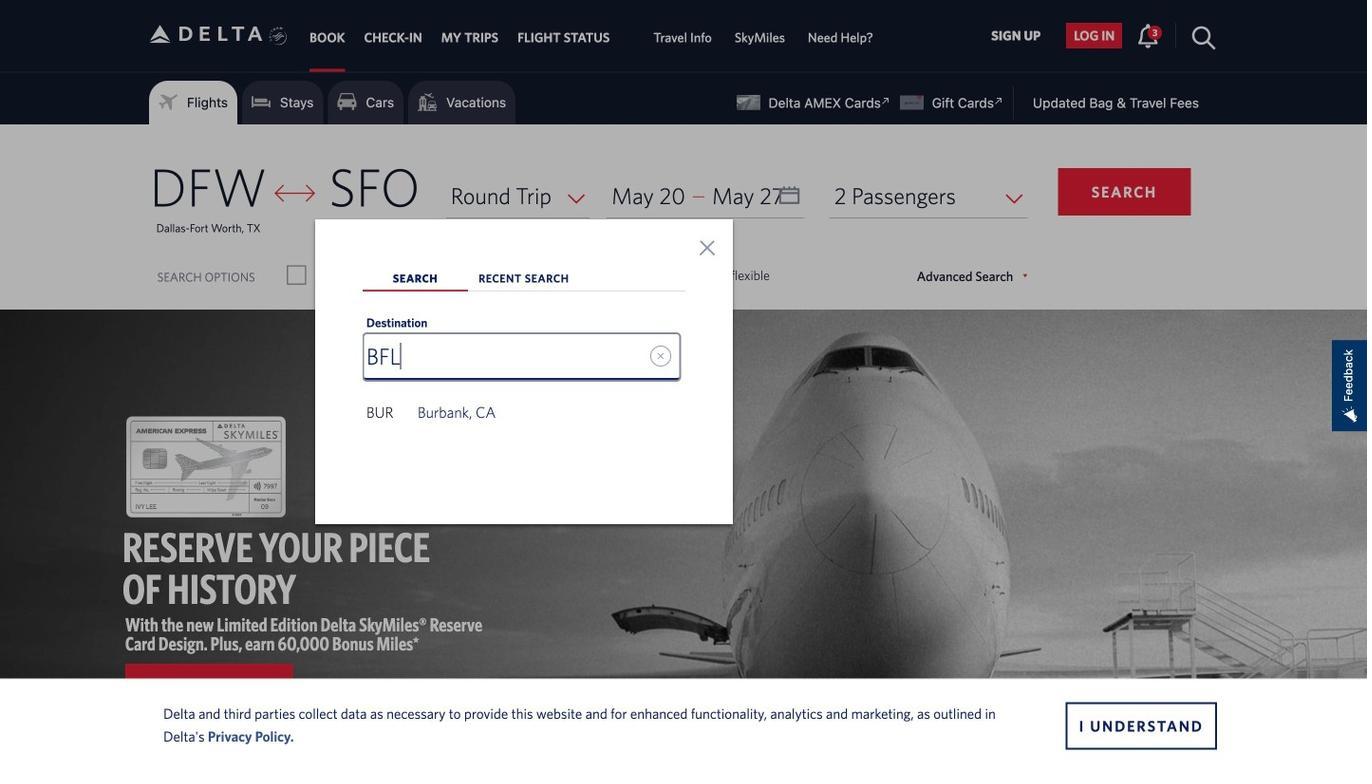 Task type: locate. For each thing, give the bounding box(es) containing it.
None checkbox
[[457, 266, 474, 285]]

1 vertical spatial tab list
[[363, 267, 686, 447]]

tab list
[[300, 0, 885, 72], [363, 267, 686, 447]]

None text field
[[364, 334, 679, 380]]

tab panel
[[0, 124, 1368, 310]]

skyteam image
[[269, 6, 287, 66]]

None checkbox
[[288, 266, 305, 285]]

none text field inside tab list
[[364, 334, 679, 380]]

the new limited edition delta skymiles® reserve card image
[[126, 416, 286, 517]]

0 vertical spatial tab list
[[300, 0, 885, 72]]

None text field
[[607, 174, 805, 218]]



Task type: describe. For each thing, give the bounding box(es) containing it.
delta air lines image
[[149, 4, 263, 63]]



Task type: vqa. For each thing, say whether or not it's contained in the screenshot.
option
yes



